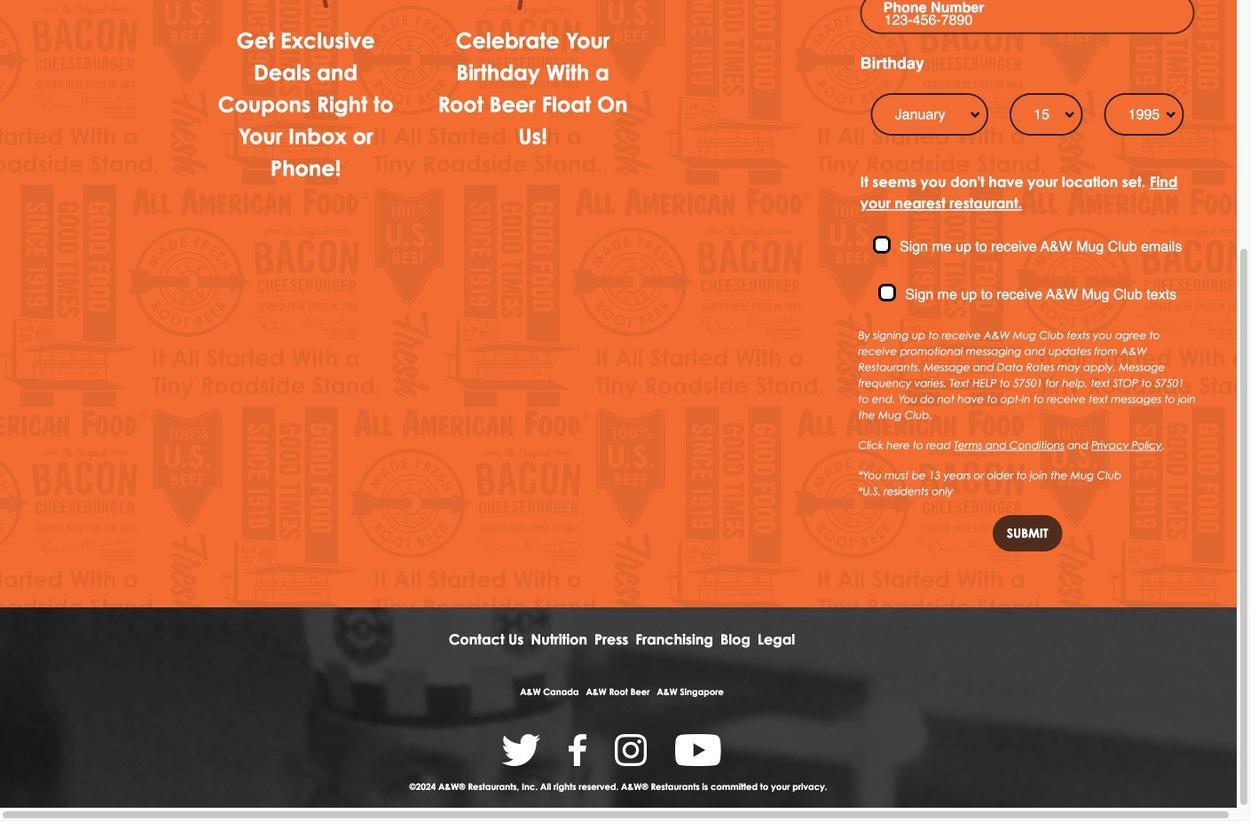 Task type: vqa. For each thing, say whether or not it's contained in the screenshot.
the right angle down image
yes



Task type: describe. For each thing, give the bounding box(es) containing it.
instagram image
[[615, 735, 647, 767]]

facebook image
[[569, 735, 587, 767]]

celebrate your birthday! image
[[434, 0, 632, 10]]



Task type: locate. For each thing, give the bounding box(es) containing it.
1 horizontal spatial angle down image
[[1167, 108, 1176, 122]]

twitter image
[[502, 735, 540, 767]]

deals & coupons image
[[206, 0, 405, 10]]

None submit
[[993, 516, 1063, 552]]

2 angle down image from the left
[[1167, 108, 1176, 122]]

youtube image
[[675, 735, 721, 767]]

angle down image
[[971, 108, 980, 122]]

1 angle down image from the left
[[1066, 108, 1075, 122]]

0 horizontal spatial angle down image
[[1066, 108, 1075, 122]]

angle down image
[[1066, 108, 1075, 122], [1167, 108, 1176, 122]]

Phone Number text field
[[861, 0, 1195, 34]]



